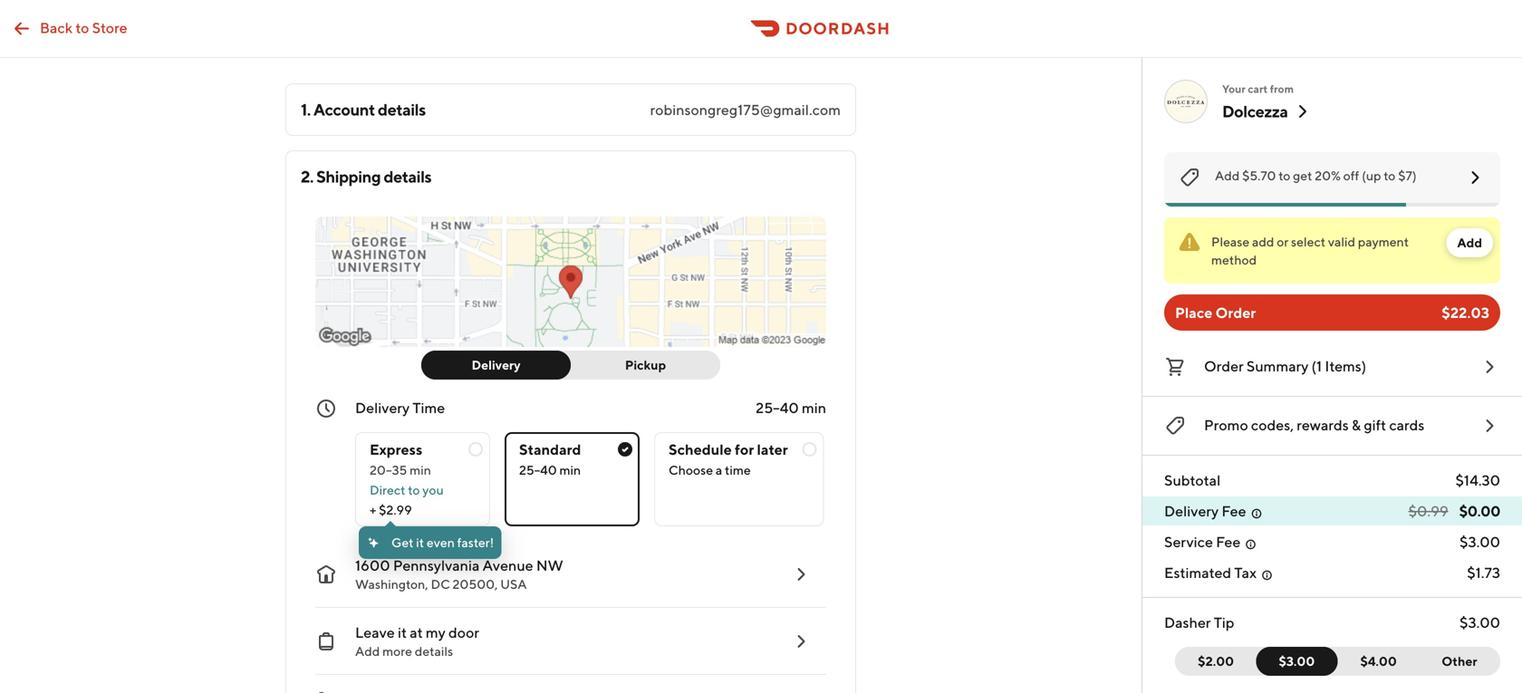 Task type: locate. For each thing, give the bounding box(es) containing it.
25–40 down 'standard'
[[519, 463, 557, 478]]

add $5.70 to get 20% off (up to $7) button
[[1164, 152, 1501, 207]]

direct
[[370, 483, 405, 497]]

it
[[416, 535, 424, 550], [398, 624, 407, 641]]

1 vertical spatial delivery
[[355, 399, 410, 416]]

it inside get it even faster! tooltip
[[416, 535, 424, 550]]

1600
[[355, 557, 390, 574]]

0 vertical spatial order
[[1216, 304, 1256, 321]]

fee for delivery
[[1222, 502, 1246, 520]]

dasher
[[1164, 614, 1211, 631]]

$3.00 for fee
[[1460, 533, 1501, 550]]

2 vertical spatial $3.00
[[1279, 654, 1315, 669]]

2 vertical spatial delivery
[[1164, 502, 1219, 520]]

get
[[391, 535, 414, 550]]

promo codes, rewards & gift cards
[[1204, 416, 1425, 434]]

0 horizontal spatial min
[[410, 463, 431, 478]]

even
[[427, 535, 455, 550]]

add up $22.03
[[1457, 235, 1482, 250]]

details right 1. account
[[378, 100, 426, 119]]

0 vertical spatial it
[[416, 535, 424, 550]]

cards
[[1389, 416, 1425, 434]]

0 vertical spatial fee
[[1222, 502, 1246, 520]]

$3.00 up other
[[1460, 614, 1501, 631]]

add $5.70 to get 20% off (up to $7)
[[1215, 168, 1417, 183]]

details right 2. shipping
[[384, 167, 431, 186]]

a
[[716, 463, 722, 478]]

or
[[1277, 234, 1289, 249]]

order inside 'button'
[[1204, 357, 1244, 375]]

1 horizontal spatial delivery
[[472, 357, 521, 372]]

express
[[370, 441, 422, 458]]

avenue
[[483, 557, 533, 574]]

$4.00 button
[[1327, 647, 1420, 676]]

back
[[40, 19, 73, 36]]

25–40
[[756, 399, 799, 416], [519, 463, 557, 478]]

back to store
[[40, 19, 127, 36]]

min inside 20–35 min direct to you + $2.99
[[410, 463, 431, 478]]

1 vertical spatial $3.00
[[1460, 614, 1501, 631]]

pennsylvania
[[393, 557, 480, 574]]

it for even
[[416, 535, 424, 550]]

option group
[[355, 418, 826, 526]]

it for at
[[398, 624, 407, 641]]

$1.73
[[1467, 564, 1501, 581]]

dc
[[431, 577, 450, 592]]

0 horizontal spatial it
[[398, 624, 407, 641]]

method
[[1212, 252, 1257, 267]]

1 vertical spatial fee
[[1216, 533, 1241, 550]]

details down the my
[[415, 644, 453, 659]]

to
[[76, 19, 89, 36], [1279, 168, 1291, 183], [1384, 168, 1396, 183], [408, 483, 420, 497]]

to left you
[[408, 483, 420, 497]]

get it even faster!
[[391, 535, 494, 550]]

washington,
[[355, 577, 428, 592]]

order
[[1216, 304, 1256, 321], [1204, 357, 1244, 375]]

order left summary
[[1204, 357, 1244, 375]]

add left $5.70
[[1215, 168, 1240, 183]]

back to store button
[[0, 10, 138, 47]]

details for 1. account details
[[378, 100, 426, 119]]

payment
[[1358, 234, 1409, 249]]

add for add $5.70 to get 20% off (up to $7)
[[1215, 168, 1240, 183]]

schedule for later
[[669, 441, 788, 458]]

to left get
[[1279, 168, 1291, 183]]

2. shipping details
[[301, 167, 431, 186]]

(1
[[1312, 357, 1322, 375]]

nw
[[536, 557, 563, 574]]

0 vertical spatial 25–40 min
[[756, 399, 826, 416]]

details inside leave it at my door add more details
[[415, 644, 453, 659]]

25–40 min down 'standard'
[[519, 463, 581, 478]]

min
[[802, 399, 826, 416], [410, 463, 431, 478], [559, 463, 581, 478]]

1 horizontal spatial it
[[416, 535, 424, 550]]

subtotal
[[1164, 472, 1221, 489]]

dolcezza button
[[1222, 101, 1313, 122]]

0 vertical spatial details
[[378, 100, 426, 119]]

$2.00 button
[[1175, 647, 1268, 676]]

0 vertical spatial $3.00
[[1460, 533, 1501, 550]]

order right place
[[1216, 304, 1256, 321]]

fee
[[1222, 502, 1246, 520], [1216, 533, 1241, 550]]

order summary (1 items) button
[[1164, 352, 1501, 381]]

add down leave on the bottom left
[[355, 644, 380, 659]]

0 horizontal spatial 25–40
[[519, 463, 557, 478]]

service
[[1164, 533, 1213, 550]]

(up
[[1362, 168, 1381, 183]]

summary
[[1247, 357, 1309, 375]]

delivery
[[472, 357, 521, 372], [355, 399, 410, 416], [1164, 502, 1219, 520]]

None radio
[[505, 432, 640, 526]]

time
[[413, 399, 445, 416]]

my
[[426, 624, 446, 641]]

2 vertical spatial details
[[415, 644, 453, 659]]

more
[[382, 644, 412, 659]]

promo codes, rewards & gift cards button
[[1164, 411, 1501, 440]]

$0.99
[[1409, 502, 1449, 520]]

Pickup radio
[[560, 351, 720, 380]]

0 horizontal spatial add
[[355, 644, 380, 659]]

$3.00 inside button
[[1279, 654, 1315, 669]]

none radio containing standard
[[505, 432, 640, 526]]

$3.00 down '$0.00'
[[1460, 533, 1501, 550]]

1 vertical spatial order
[[1204, 357, 1244, 375]]

$3.00
[[1460, 533, 1501, 550], [1460, 614, 1501, 631], [1279, 654, 1315, 669]]

0 horizontal spatial 25–40 min
[[519, 463, 581, 478]]

to right back
[[76, 19, 89, 36]]

please add or select valid payment method
[[1212, 234, 1409, 267]]

0 vertical spatial add
[[1215, 168, 1240, 183]]

other
[[1442, 654, 1477, 669]]

2 horizontal spatial add
[[1457, 235, 1482, 250]]

0 vertical spatial delivery
[[472, 357, 521, 372]]

25–40 up later
[[756, 399, 799, 416]]

it inside leave it at my door add more details
[[398, 624, 407, 641]]

usa
[[500, 577, 527, 592]]

valid
[[1328, 234, 1356, 249]]

0 vertical spatial 25–40
[[756, 399, 799, 416]]

Other button
[[1419, 647, 1501, 676]]

1 vertical spatial it
[[398, 624, 407, 641]]

25–40 min up later
[[756, 399, 826, 416]]

1 horizontal spatial add
[[1215, 168, 1240, 183]]

fee for service
[[1216, 533, 1241, 550]]

1 vertical spatial 25–40 min
[[519, 463, 581, 478]]

$3.00 for tip
[[1460, 614, 1501, 631]]

1 vertical spatial 25–40
[[519, 463, 557, 478]]

1 horizontal spatial 25–40
[[756, 399, 799, 416]]

1 vertical spatial add
[[1457, 235, 1482, 250]]

choose
[[669, 463, 713, 478]]

it left at
[[398, 624, 407, 641]]

2 vertical spatial add
[[355, 644, 380, 659]]

standard
[[519, 441, 581, 458]]

None radio
[[355, 432, 490, 526], [654, 432, 824, 526], [355, 432, 490, 526], [654, 432, 824, 526]]

$7)
[[1398, 168, 1417, 183]]

1 vertical spatial details
[[384, 167, 431, 186]]

2 horizontal spatial delivery
[[1164, 502, 1219, 520]]

tax
[[1234, 564, 1257, 581]]

pickup
[[625, 357, 666, 372]]

20500,
[[453, 577, 498, 592]]

to inside back to store button
[[76, 19, 89, 36]]

status containing please add or select valid payment method
[[1164, 217, 1501, 284]]

schedule
[[669, 441, 732, 458]]

add
[[1215, 168, 1240, 183], [1457, 235, 1482, 250], [355, 644, 380, 659]]

it right get
[[416, 535, 424, 550]]

$3.00 right $2.00 'button'
[[1279, 654, 1315, 669]]

robinsongreg175@gmail.com
[[650, 101, 841, 118]]

your
[[1222, 82, 1246, 95]]

$22.03
[[1442, 304, 1490, 321]]

1 horizontal spatial min
[[559, 463, 581, 478]]

status
[[1164, 217, 1501, 284]]

from
[[1270, 82, 1294, 95]]



Task type: describe. For each thing, give the bounding box(es) containing it.
delivery time
[[355, 399, 445, 416]]

min inside radio
[[559, 463, 581, 478]]

+
[[370, 502, 376, 517]]

2 horizontal spatial min
[[802, 399, 826, 416]]

2. shipping
[[301, 167, 381, 186]]

cart
[[1248, 82, 1268, 95]]

your cart from
[[1222, 82, 1294, 95]]

Delivery radio
[[421, 351, 571, 380]]

later
[[757, 441, 788, 458]]

20%
[[1315, 168, 1341, 183]]

tip amount option group
[[1175, 647, 1501, 676]]

codes,
[[1251, 416, 1294, 434]]

1. account details
[[301, 100, 426, 119]]

20–35 min direct to you + $2.99
[[370, 463, 444, 517]]

choose a time
[[669, 463, 751, 478]]

$14.30
[[1456, 472, 1501, 489]]

delivery or pickup selector option group
[[421, 351, 720, 380]]

add
[[1252, 234, 1274, 249]]

option group containing express
[[355, 418, 826, 526]]

time
[[725, 463, 751, 478]]

estimated
[[1164, 564, 1232, 581]]

store
[[92, 19, 127, 36]]

at
[[410, 624, 423, 641]]

0 horizontal spatial delivery
[[355, 399, 410, 416]]

items)
[[1325, 357, 1367, 375]]

get
[[1293, 168, 1313, 183]]

please
[[1212, 234, 1250, 249]]

to inside 20–35 min direct to you + $2.99
[[408, 483, 420, 497]]

place order
[[1175, 304, 1256, 321]]

leave it at my door add more details
[[355, 624, 479, 659]]

for
[[735, 441, 754, 458]]

1 horizontal spatial 25–40 min
[[756, 399, 826, 416]]

gift
[[1364, 416, 1387, 434]]

25–40 min inside radio
[[519, 463, 581, 478]]

place
[[1175, 304, 1213, 321]]

get it even faster! tooltip
[[359, 521, 501, 559]]

$4.00
[[1361, 654, 1397, 669]]

dolcezza
[[1222, 101, 1288, 121]]

to left '$7)'
[[1384, 168, 1396, 183]]

you
[[422, 483, 444, 497]]

add inside leave it at my door add more details
[[355, 644, 380, 659]]

door
[[449, 624, 479, 641]]

&
[[1352, 416, 1361, 434]]

$5.70
[[1242, 168, 1276, 183]]

20–35
[[370, 463, 407, 478]]

faster!
[[457, 535, 494, 550]]

$3.00 button
[[1256, 647, 1338, 676]]

$2.99
[[379, 502, 412, 517]]

details for 2. shipping details
[[384, 167, 431, 186]]

leave
[[355, 624, 395, 641]]

add for add
[[1457, 235, 1482, 250]]

off
[[1344, 168, 1360, 183]]

delivery inside radio
[[472, 357, 521, 372]]

1. account
[[301, 100, 375, 119]]

dasher tip
[[1164, 614, 1235, 631]]

rewards
[[1297, 416, 1349, 434]]

tip
[[1214, 614, 1235, 631]]

order summary (1 items)
[[1204, 357, 1367, 375]]

add button
[[1447, 228, 1493, 257]]

25–40 inside radio
[[519, 463, 557, 478]]

$0.00
[[1459, 502, 1501, 520]]

1600 pennsylvania avenue nw washington,  dc 20500,  usa
[[355, 557, 563, 592]]

select
[[1291, 234, 1326, 249]]

promo
[[1204, 416, 1248, 434]]

$2.00
[[1198, 654, 1234, 669]]



Task type: vqa. For each thing, say whether or not it's contained in the screenshot.
middle Delivery
yes



